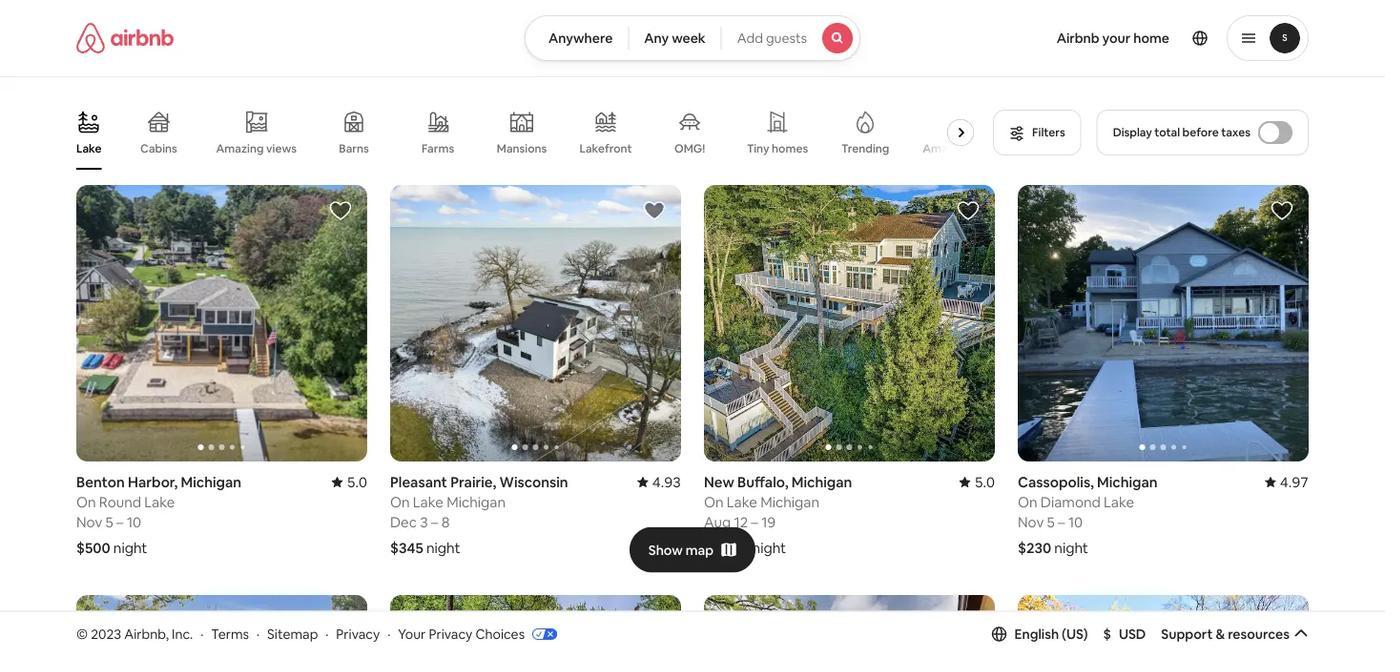 Task type: vqa. For each thing, say whether or not it's contained in the screenshot.
Logan,
no



Task type: describe. For each thing, give the bounding box(es) containing it.
2 · from the left
[[257, 626, 260, 643]]

airbnb,
[[124, 626, 169, 643]]

night inside cassopolis, michigan on diamond lake nov 5 – 10 $230 night
[[1055, 539, 1089, 557]]

add
[[737, 30, 763, 47]]

tiny
[[747, 141, 770, 156]]

anywhere button
[[525, 15, 629, 61]]

add to wishlist: new buffalo, michigan image
[[957, 199, 980, 222]]

week
[[672, 30, 706, 47]]

support
[[1162, 626, 1213, 643]]

profile element
[[884, 0, 1309, 76]]

12
[[734, 513, 748, 531]]

michigan inside cassopolis, michigan on diamond lake nov 5 – 10 $230 night
[[1098, 473, 1158, 491]]

add to wishlist: cassopolis, michigan image
[[1271, 199, 1294, 222]]

– for 12
[[751, 513, 759, 531]]

michigan inside "benton harbor, michigan on round lake nov 5 – 10 $500 night"
[[181, 473, 242, 491]]

add to wishlist: fox lake, illinois image
[[957, 610, 980, 633]]

barns
[[339, 141, 369, 156]]

show
[[649, 542, 683, 559]]

nov inside "benton harbor, michigan on round lake nov 5 – 10 $500 night"
[[76, 513, 102, 531]]

5.0 out of 5 average rating image for benton harbor, michigan on round lake nov 5 – 10 $500 night
[[332, 473, 367, 491]]

© 2023 airbnb, inc. ·
[[76, 626, 204, 643]]

total
[[1155, 125, 1181, 140]]

map
[[686, 542, 714, 559]]

1 · from the left
[[201, 626, 204, 643]]

tiny homes
[[747, 141, 809, 156]]

nov inside cassopolis, michigan on diamond lake nov 5 – 10 $230 night
[[1018, 513, 1044, 531]]

10 inside "benton harbor, michigan on round lake nov 5 – 10 $500 night"
[[127, 513, 141, 531]]

5.0 for new buffalo, michigan on lake michigan aug 12 – 19 $3,429 night
[[975, 473, 995, 491]]

lake left cabins
[[76, 141, 102, 156]]

benton harbor, michigan on round lake nov 5 – 10 $500 night
[[76, 473, 242, 557]]

guests
[[766, 30, 808, 47]]

3
[[420, 513, 428, 531]]

support & resources
[[1162, 626, 1290, 643]]

amazing pools
[[923, 141, 1003, 156]]

sitemap
[[267, 626, 318, 643]]

add guests button
[[721, 15, 861, 61]]

your privacy choices
[[398, 626, 525, 643]]

cassopolis, michigan on diamond lake nov 5 – 10 $230 night
[[1018, 473, 1158, 557]]

on inside cassopolis, michigan on diamond lake nov 5 – 10 $230 night
[[1018, 493, 1038, 511]]

aug
[[704, 513, 731, 531]]

buffalo,
[[738, 473, 789, 491]]

(us)
[[1062, 626, 1089, 643]]

show map button
[[630, 527, 756, 573]]

19
[[762, 513, 776, 531]]

lake for cassopolis,
[[1104, 493, 1135, 511]]

before
[[1183, 125, 1219, 140]]

cabins
[[140, 141, 177, 156]]

none search field containing anywhere
[[525, 15, 861, 61]]

8
[[442, 513, 450, 531]]

michigan inside 'pleasant prairie, wisconsin on lake michigan dec 3 – 8 $345 night'
[[447, 493, 506, 511]]

filters
[[1033, 125, 1066, 140]]

english (us)
[[1015, 626, 1089, 643]]

&
[[1216, 626, 1226, 643]]

remove from wishlist: new buffalo, michigan image
[[643, 610, 666, 633]]

dec
[[390, 513, 417, 531]]

english (us) button
[[992, 626, 1089, 643]]

5 inside "benton harbor, michigan on round lake nov 5 – 10 $500 night"
[[106, 513, 113, 531]]

any week button
[[628, 15, 722, 61]]

– for 3
[[431, 513, 439, 531]]

inc.
[[172, 626, 193, 643]]

2 privacy from the left
[[429, 626, 473, 643]]

resources
[[1228, 626, 1290, 643]]

terms link
[[211, 626, 249, 643]]

omg!
[[675, 141, 705, 156]]



Task type: locate. For each thing, give the bounding box(es) containing it.
5.0 out of 5 average rating image for new buffalo, michigan on lake michigan aug 12 – 19 $3,429 night
[[960, 473, 995, 491]]

1 horizontal spatial privacy
[[429, 626, 473, 643]]

2 night from the left
[[427, 539, 461, 557]]

diamond
[[1041, 493, 1101, 511]]

0 horizontal spatial nov
[[76, 513, 102, 531]]

amazing left views
[[216, 141, 264, 156]]

· right inc.
[[201, 626, 204, 643]]

terms
[[211, 626, 249, 643]]

– right 12
[[751, 513, 759, 531]]

michigan up 19
[[761, 493, 820, 511]]

on inside 'new buffalo, michigan on lake michigan aug 12 – 19 $3,429 night'
[[704, 493, 724, 511]]

5 inside cassopolis, michigan on diamond lake nov 5 – 10 $230 night
[[1048, 513, 1055, 531]]

cassopolis,
[[1018, 473, 1095, 491]]

·
[[201, 626, 204, 643], [257, 626, 260, 643], [326, 626, 329, 643], [388, 626, 391, 643]]

$230
[[1018, 539, 1052, 557]]

1 on from the left
[[76, 493, 96, 511]]

1 night from the left
[[113, 539, 147, 557]]

lake right diamond
[[1104, 493, 1135, 511]]

lake inside 'new buffalo, michigan on lake michigan aug 12 – 19 $3,429 night'
[[727, 493, 758, 511]]

3 night from the left
[[753, 539, 787, 557]]

night right $500
[[113, 539, 147, 557]]

3 – from the left
[[751, 513, 759, 531]]

on inside "benton harbor, michigan on round lake nov 5 – 10 $500 night"
[[76, 493, 96, 511]]

any week
[[645, 30, 706, 47]]

night down 8
[[427, 539, 461, 557]]

on up the aug
[[704, 493, 724, 511]]

lake up 3
[[413, 493, 444, 511]]

0 horizontal spatial amazing
[[216, 141, 264, 156]]

pools
[[973, 141, 1003, 156]]

add to wishlist: dowagiac, michigan image
[[1271, 610, 1294, 633]]

privacy
[[336, 626, 380, 643], [429, 626, 473, 643]]

10 inside cassopolis, michigan on diamond lake nov 5 – 10 $230 night
[[1069, 513, 1083, 531]]

5.0 out of 5 average rating image left pleasant
[[332, 473, 367, 491]]

night for 8
[[427, 539, 461, 557]]

home
[[1134, 30, 1170, 47]]

night for 19
[[753, 539, 787, 557]]

5.0 left pleasant
[[347, 473, 367, 491]]

– for 5
[[117, 513, 124, 531]]

any
[[645, 30, 669, 47]]

0 horizontal spatial 10
[[127, 513, 141, 531]]

1 horizontal spatial 10
[[1069, 513, 1083, 531]]

views
[[266, 141, 297, 156]]

display
[[1113, 125, 1153, 140]]

privacy left "your" at the bottom left of the page
[[336, 626, 380, 643]]

5
[[106, 513, 113, 531], [1048, 513, 1055, 531]]

1 5.0 from the left
[[347, 473, 367, 491]]

lake for new
[[727, 493, 758, 511]]

5.0 out of 5 average rating image left cassopolis,
[[960, 473, 995, 491]]

–
[[117, 513, 124, 531], [431, 513, 439, 531], [751, 513, 759, 531], [1059, 513, 1066, 531]]

on for nov
[[76, 493, 96, 511]]

nov up '$230'
[[1018, 513, 1044, 531]]

10 down round
[[127, 513, 141, 531]]

4.97 out of 5 average rating image
[[1265, 473, 1309, 491]]

airbnb
[[1057, 30, 1100, 47]]

10 down diamond
[[1069, 513, 1083, 531]]

– down round
[[117, 513, 124, 531]]

· right terms
[[257, 626, 260, 643]]

taxes
[[1222, 125, 1251, 140]]

round
[[99, 493, 141, 511]]

None search field
[[525, 15, 861, 61]]

· left "your" at the bottom left of the page
[[388, 626, 391, 643]]

on for aug
[[704, 493, 724, 511]]

on
[[76, 493, 96, 511], [390, 493, 410, 511], [704, 493, 724, 511], [1018, 493, 1038, 511]]

$345
[[390, 539, 423, 557]]

3 on from the left
[[704, 493, 724, 511]]

1 horizontal spatial 5.0 out of 5 average rating image
[[960, 473, 995, 491]]

new
[[704, 473, 735, 491]]

4.93
[[653, 473, 681, 491]]

benton
[[76, 473, 125, 491]]

· left add to wishlist: elkhorn, wisconsin icon
[[326, 626, 329, 643]]

on down benton
[[76, 493, 96, 511]]

lake inside "benton harbor, michigan on round lake nov 5 – 10 $500 night"
[[144, 493, 175, 511]]

night for 10
[[113, 539, 147, 557]]

$3,429
[[704, 539, 750, 557]]

homes
[[772, 141, 809, 156]]

add guests
[[737, 30, 808, 47]]

2 – from the left
[[431, 513, 439, 531]]

10
[[127, 513, 141, 531], [1069, 513, 1083, 531]]

airbnb your home link
[[1046, 18, 1182, 58]]

pleasant prairie, wisconsin on lake michigan dec 3 – 8 $345 night
[[390, 473, 568, 557]]

0 horizontal spatial 5
[[106, 513, 113, 531]]

2 nov from the left
[[1018, 513, 1044, 531]]

privacy link
[[336, 626, 380, 643]]

night inside 'pleasant prairie, wisconsin on lake michigan dec 3 – 8 $345 night'
[[427, 539, 461, 557]]

– inside 'new buffalo, michigan on lake michigan aug 12 – 19 $3,429 night'
[[751, 513, 759, 531]]

on inside 'pleasant prairie, wisconsin on lake michigan dec 3 – 8 $345 night'
[[390, 493, 410, 511]]

2023
[[91, 626, 121, 643]]

4 · from the left
[[388, 626, 391, 643]]

lake
[[76, 141, 102, 156], [144, 493, 175, 511], [413, 493, 444, 511], [727, 493, 758, 511], [1104, 493, 1135, 511]]

your privacy choices link
[[398, 626, 557, 644]]

add to wishlist: benton harbor, michigan image
[[329, 199, 352, 222]]

0 horizontal spatial 5.0 out of 5 average rating image
[[332, 473, 367, 491]]

support & resources button
[[1162, 626, 1309, 643]]

wisconsin
[[500, 473, 568, 491]]

1 nov from the left
[[76, 513, 102, 531]]

amazing
[[216, 141, 264, 156], [923, 141, 971, 156]]

$
[[1104, 626, 1112, 643]]

terms · sitemap · privacy ·
[[211, 626, 391, 643]]

night inside 'new buffalo, michigan on lake michigan aug 12 – 19 $3,429 night'
[[753, 539, 787, 557]]

2 5 from the left
[[1048, 513, 1055, 531]]

usd
[[1119, 626, 1147, 643]]

lake inside cassopolis, michigan on diamond lake nov 5 – 10 $230 night
[[1104, 493, 1135, 511]]

michigan down prairie,
[[447, 493, 506, 511]]

2 5.0 out of 5 average rating image from the left
[[960, 473, 995, 491]]

new buffalo, michigan on lake michigan aug 12 – 19 $3,429 night
[[704, 473, 853, 557]]

anywhere
[[549, 30, 613, 47]]

5.0 out of 5 average rating image
[[332, 473, 367, 491], [960, 473, 995, 491]]

– down diamond
[[1059, 513, 1066, 531]]

$500
[[76, 539, 110, 557]]

$ usd
[[1104, 626, 1147, 643]]

on up dec
[[390, 493, 410, 511]]

lake for pleasant
[[413, 493, 444, 511]]

lakefront
[[580, 141, 632, 156]]

display total before taxes
[[1113, 125, 1251, 140]]

night inside "benton harbor, michigan on round lake nov 5 – 10 $500 night"
[[113, 539, 147, 557]]

trending
[[842, 141, 890, 156]]

3 · from the left
[[326, 626, 329, 643]]

michigan
[[181, 473, 242, 491], [792, 473, 853, 491], [1098, 473, 1158, 491], [447, 493, 506, 511], [761, 493, 820, 511]]

1 – from the left
[[117, 513, 124, 531]]

5.0 left cassopolis,
[[975, 473, 995, 491]]

lake inside 'pleasant prairie, wisconsin on lake michigan dec 3 – 8 $345 night'
[[413, 493, 444, 511]]

0 horizontal spatial 5.0
[[347, 473, 367, 491]]

michigan right 'buffalo,'
[[792, 473, 853, 491]]

show map
[[649, 542, 714, 559]]

4 – from the left
[[1059, 513, 1066, 531]]

amazing for amazing pools
[[923, 141, 971, 156]]

mansions
[[497, 141, 547, 156]]

4.97
[[1281, 473, 1309, 491]]

4.93 out of 5 average rating image
[[637, 473, 681, 491]]

– right 3
[[431, 513, 439, 531]]

1 horizontal spatial 5.0
[[975, 473, 995, 491]]

amazing left the pools
[[923, 141, 971, 156]]

– inside 'pleasant prairie, wisconsin on lake michigan dec 3 – 8 $345 night'
[[431, 513, 439, 531]]

– inside "benton harbor, michigan on round lake nov 5 – 10 $500 night"
[[117, 513, 124, 531]]

add to wishlist: elkhorn, wisconsin image
[[329, 610, 352, 633]]

2 on from the left
[[390, 493, 410, 511]]

lake up 12
[[727, 493, 758, 511]]

2 10 from the left
[[1069, 513, 1083, 531]]

pleasant
[[390, 473, 448, 491]]

1 5 from the left
[[106, 513, 113, 531]]

5.0
[[347, 473, 367, 491], [975, 473, 995, 491]]

1 horizontal spatial 5
[[1048, 513, 1055, 531]]

add to wishlist: pleasant prairie, wisconsin image
[[643, 199, 666, 222]]

nov up $500
[[76, 513, 102, 531]]

1 10 from the left
[[127, 513, 141, 531]]

1 horizontal spatial amazing
[[923, 141, 971, 156]]

2 5.0 from the left
[[975, 473, 995, 491]]

5.0 for benton harbor, michigan on round lake nov 5 – 10 $500 night
[[347, 473, 367, 491]]

©
[[76, 626, 88, 643]]

prairie,
[[451, 473, 497, 491]]

1 5.0 out of 5 average rating image from the left
[[332, 473, 367, 491]]

group
[[76, 95, 1003, 170], [76, 185, 367, 462], [390, 185, 681, 462], [704, 185, 995, 462], [1018, 185, 1309, 462], [76, 595, 367, 658], [390, 595, 681, 658], [704, 595, 995, 658], [1018, 595, 1309, 658]]

– inside cassopolis, michigan on diamond lake nov 5 – 10 $230 night
[[1059, 513, 1066, 531]]

nov
[[76, 513, 102, 531], [1018, 513, 1044, 531]]

your
[[1103, 30, 1131, 47]]

lake down harbor,
[[144, 493, 175, 511]]

1 horizontal spatial nov
[[1018, 513, 1044, 531]]

your
[[398, 626, 426, 643]]

5 down diamond
[[1048, 513, 1055, 531]]

night right '$230'
[[1055, 539, 1089, 557]]

group containing amazing views
[[76, 95, 1003, 170]]

night
[[113, 539, 147, 557], [427, 539, 461, 557], [753, 539, 787, 557], [1055, 539, 1089, 557]]

filters button
[[994, 110, 1082, 156]]

amazing for amazing views
[[216, 141, 264, 156]]

night down 19
[[753, 539, 787, 557]]

choices
[[476, 626, 525, 643]]

0 horizontal spatial privacy
[[336, 626, 380, 643]]

4 night from the left
[[1055, 539, 1089, 557]]

4 on from the left
[[1018, 493, 1038, 511]]

5 down round
[[106, 513, 113, 531]]

1 privacy from the left
[[336, 626, 380, 643]]

on for dec
[[390, 493, 410, 511]]

amazing views
[[216, 141, 297, 156]]

farms
[[422, 141, 454, 156]]

on down cassopolis,
[[1018, 493, 1038, 511]]

display total before taxes button
[[1097, 110, 1309, 156]]

sitemap link
[[267, 626, 318, 643]]

english
[[1015, 626, 1060, 643]]

harbor,
[[128, 473, 178, 491]]

airbnb your home
[[1057, 30, 1170, 47]]

privacy right "your" at the bottom left of the page
[[429, 626, 473, 643]]

michigan right harbor,
[[181, 473, 242, 491]]

michigan up diamond
[[1098, 473, 1158, 491]]



